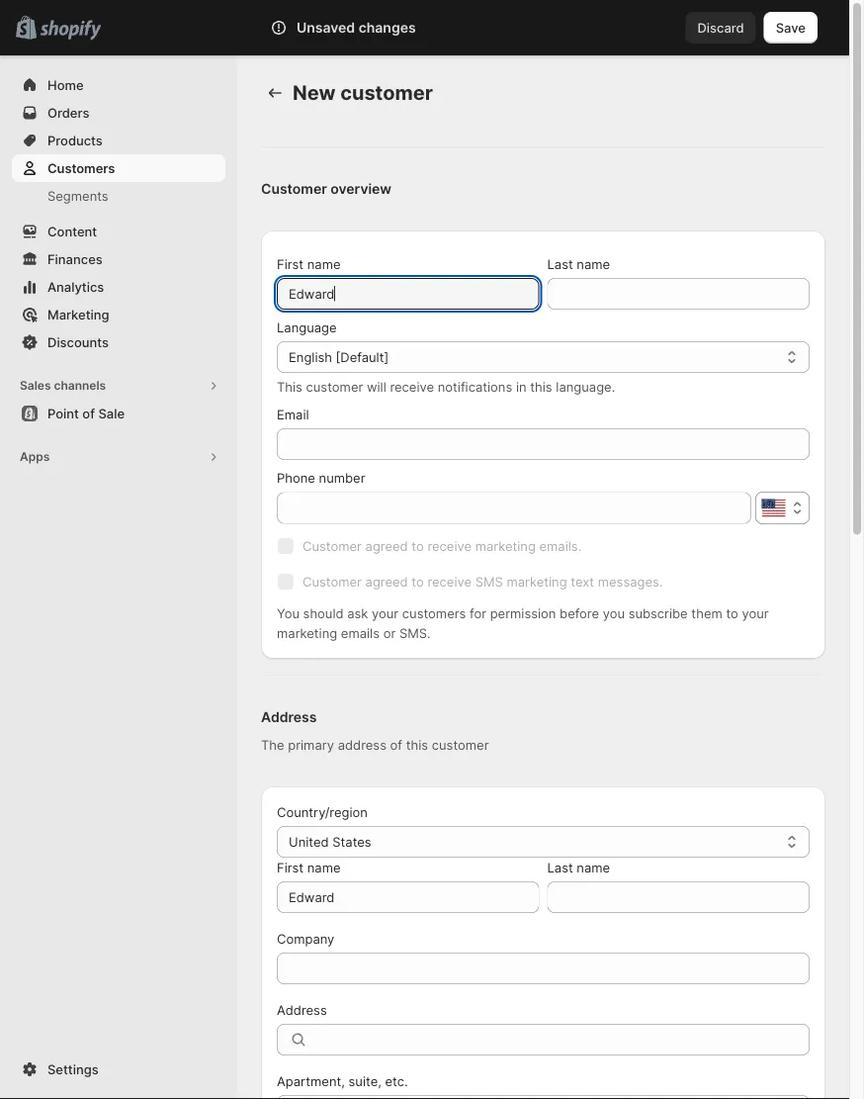Task type: vqa. For each thing, say whether or not it's contained in the screenshot.
marketing
yes



Task type: locate. For each thing, give the bounding box(es) containing it.
0 vertical spatial this
[[531, 379, 553, 394]]

your
[[372, 606, 399, 621], [743, 606, 770, 621]]

0 vertical spatial customer
[[341, 81, 433, 105]]

receive up the customers
[[428, 574, 472, 589]]

settings link
[[12, 1056, 226, 1084]]

customer agreed to receive marketing emails.
[[303, 538, 582, 554]]

1 vertical spatial to
[[412, 574, 424, 589]]

country/region
[[277, 805, 368, 820]]

receive up customer agreed to receive sms marketing text messages.
[[428, 538, 472, 554]]

1 vertical spatial marketing
[[507, 574, 568, 589]]

of
[[82, 406, 95, 421], [391, 737, 403, 753]]

agreed
[[366, 538, 408, 554], [366, 574, 408, 589]]

notifications
[[438, 379, 513, 394]]

to for sms
[[412, 574, 424, 589]]

finances
[[48, 251, 103, 267]]

Company text field
[[277, 953, 811, 985]]

last for company
[[548, 860, 574, 875]]

channels
[[54, 379, 106, 393]]

point of sale link
[[12, 400, 226, 428]]

save button
[[765, 12, 818, 44]]

first up language
[[277, 256, 304, 272]]

sales
[[20, 379, 51, 393]]

1 horizontal spatial this
[[531, 379, 553, 394]]

agreed for customer agreed to receive marketing emails.
[[366, 538, 408, 554]]

last for language
[[548, 256, 574, 272]]

name
[[308, 256, 341, 272], [577, 256, 611, 272], [308, 860, 341, 875], [577, 860, 611, 875]]

new
[[293, 81, 336, 105]]

to for marketing
[[412, 538, 424, 554]]

Apartment, suite, etc. text field
[[277, 1096, 811, 1100]]

Last name text field
[[548, 278, 811, 310], [548, 882, 811, 913]]

customer down changes
[[341, 81, 433, 105]]

you should ask your customers for permission before you subscribe them to your marketing emails or sms.
[[277, 606, 770, 641]]

new customer
[[293, 81, 433, 105]]

your up or
[[372, 606, 399, 621]]

address
[[261, 709, 317, 726], [277, 1003, 327, 1018]]

2 first name from the top
[[277, 860, 341, 875]]

to
[[412, 538, 424, 554], [412, 574, 424, 589], [727, 606, 739, 621]]

customer for customer agreed to receive sms marketing text messages.
[[303, 574, 362, 589]]

point of sale button
[[0, 400, 238, 428]]

2 vertical spatial receive
[[428, 574, 472, 589]]

1 first name from the top
[[277, 256, 341, 272]]

0 vertical spatial last name
[[548, 256, 611, 272]]

phone
[[277, 470, 316, 485]]

this right the in
[[531, 379, 553, 394]]

customer for customer agreed to receive marketing emails.
[[303, 538, 362, 554]]

1 horizontal spatial your
[[743, 606, 770, 621]]

last name text field for apartment, suite, etc.
[[548, 882, 811, 913]]

1 last name from the top
[[548, 256, 611, 272]]

finances link
[[12, 245, 226, 273]]

0 vertical spatial to
[[412, 538, 424, 554]]

0 vertical spatial agreed
[[366, 538, 408, 554]]

primary
[[288, 737, 335, 753]]

0 horizontal spatial this
[[406, 737, 429, 753]]

first
[[277, 256, 304, 272], [277, 860, 304, 875]]

0 vertical spatial last name text field
[[548, 278, 811, 310]]

0 horizontal spatial of
[[82, 406, 95, 421]]

2 vertical spatial customer
[[303, 574, 362, 589]]

overview
[[331, 181, 392, 197]]

customer overview
[[261, 181, 392, 197]]

1 vertical spatial first name
[[277, 860, 341, 875]]

1 last name text field from the top
[[548, 278, 811, 310]]

0 vertical spatial receive
[[390, 379, 435, 394]]

first name
[[277, 256, 341, 272], [277, 860, 341, 875]]

first down united
[[277, 860, 304, 875]]

marketing
[[48, 307, 109, 322]]

apps button
[[12, 443, 226, 471]]

0 vertical spatial first name
[[277, 256, 341, 272]]

for
[[470, 606, 487, 621]]

1 vertical spatial last name
[[548, 860, 611, 875]]

2 last name text field from the top
[[548, 882, 811, 913]]

1 horizontal spatial of
[[391, 737, 403, 753]]

1 vertical spatial first
[[277, 860, 304, 875]]

marketing down 'should'
[[277, 625, 338, 641]]

receive
[[390, 379, 435, 394], [428, 538, 472, 554], [428, 574, 472, 589]]

1 vertical spatial customer
[[306, 379, 363, 394]]

marketing down "phone number" text field at the top of page
[[476, 538, 536, 554]]

0 vertical spatial address
[[261, 709, 317, 726]]

receive right will
[[390, 379, 435, 394]]

first for company
[[277, 860, 304, 875]]

1 vertical spatial last name text field
[[548, 882, 811, 913]]

customer agreed to receive sms marketing text messages.
[[303, 574, 663, 589]]

1 vertical spatial receive
[[428, 538, 472, 554]]

1 vertical spatial agreed
[[366, 574, 408, 589]]

suite,
[[349, 1074, 382, 1089]]

point
[[48, 406, 79, 421]]

2 first from the top
[[277, 860, 304, 875]]

apps
[[20, 450, 50, 464]]

this
[[531, 379, 553, 394], [406, 737, 429, 753]]

your right them
[[743, 606, 770, 621]]

this right address
[[406, 737, 429, 753]]

last
[[548, 256, 574, 272], [548, 860, 574, 875]]

2 your from the left
[[743, 606, 770, 621]]

discounts link
[[12, 329, 226, 356]]

states
[[333, 834, 372, 850]]

customers link
[[12, 154, 226, 182]]

changes
[[359, 19, 416, 36]]

2 agreed from the top
[[366, 574, 408, 589]]

orders link
[[12, 99, 226, 127]]

subscribe
[[629, 606, 689, 621]]

content
[[48, 224, 97, 239]]

1 agreed from the top
[[366, 538, 408, 554]]

search button
[[238, 12, 686, 44]]

of right address
[[391, 737, 403, 753]]

customer right address
[[432, 737, 489, 753]]

2 vertical spatial to
[[727, 606, 739, 621]]

1 last from the top
[[548, 256, 574, 272]]

number
[[319, 470, 366, 485]]

last name
[[548, 256, 611, 272], [548, 860, 611, 875]]

address
[[338, 737, 387, 753]]

2 last name from the top
[[548, 860, 611, 875]]

last name for language
[[548, 256, 611, 272]]

1 vertical spatial customer
[[303, 538, 362, 554]]

address down company
[[277, 1003, 327, 1018]]

this
[[277, 379, 303, 394]]

0 vertical spatial of
[[82, 406, 95, 421]]

address up the
[[261, 709, 317, 726]]

2 vertical spatial marketing
[[277, 625, 338, 641]]

customer down english [default]
[[306, 379, 363, 394]]

email
[[277, 407, 309, 422]]

0 horizontal spatial your
[[372, 606, 399, 621]]

0 vertical spatial first
[[277, 256, 304, 272]]

of left sale
[[82, 406, 95, 421]]

customer
[[261, 181, 327, 197], [303, 538, 362, 554], [303, 574, 362, 589]]

united
[[289, 834, 329, 850]]

receive for notifications
[[390, 379, 435, 394]]

1 vertical spatial last
[[548, 860, 574, 875]]

should
[[303, 606, 344, 621]]

2 last from the top
[[548, 860, 574, 875]]

0 vertical spatial marketing
[[476, 538, 536, 554]]

of inside button
[[82, 406, 95, 421]]

permission
[[491, 606, 557, 621]]

customer
[[341, 81, 433, 105], [306, 379, 363, 394], [432, 737, 489, 753]]

marketing up permission
[[507, 574, 568, 589]]

marketing inside you should ask your customers for permission before you subscribe them to your marketing emails or sms.
[[277, 625, 338, 641]]

Email email field
[[277, 429, 811, 460]]

first name up language
[[277, 256, 341, 272]]

0 vertical spatial last
[[548, 256, 574, 272]]

customers
[[403, 606, 466, 621]]

last name for company
[[548, 860, 611, 875]]

you
[[277, 606, 300, 621]]

first name down united
[[277, 860, 341, 875]]

marketing
[[476, 538, 536, 554], [507, 574, 568, 589], [277, 625, 338, 641]]

0 vertical spatial customer
[[261, 181, 327, 197]]

1 first from the top
[[277, 256, 304, 272]]

first name for company
[[277, 860, 341, 875]]

phone number
[[277, 470, 366, 485]]



Task type: describe. For each thing, give the bounding box(es) containing it.
etc.
[[385, 1074, 408, 1089]]

search
[[270, 20, 312, 35]]

customers
[[48, 160, 115, 176]]

first for language
[[277, 256, 304, 272]]

first name for language
[[277, 256, 341, 272]]

apartment,
[[277, 1074, 345, 1089]]

discounts
[[48, 335, 109, 350]]

unsaved
[[297, 19, 355, 36]]

analytics
[[48, 279, 104, 294]]

united states (+1) image
[[763, 499, 786, 517]]

agreed for customer agreed to receive sms marketing text messages.
[[366, 574, 408, 589]]

[default]
[[336, 349, 389, 365]]

company
[[277, 931, 335, 947]]

1 your from the left
[[372, 606, 399, 621]]

sales channels button
[[12, 372, 226, 400]]

will
[[367, 379, 387, 394]]

customer for new
[[341, 81, 433, 105]]

in
[[516, 379, 527, 394]]

receive for sms
[[428, 574, 472, 589]]

ask
[[348, 606, 369, 621]]

them
[[692, 606, 723, 621]]

customer for this
[[306, 379, 363, 394]]

discard button
[[686, 12, 757, 44]]

emails.
[[540, 538, 582, 554]]

to inside you should ask your customers for permission before you subscribe them to your marketing emails or sms.
[[727, 606, 739, 621]]

sms
[[476, 574, 504, 589]]

segments
[[48, 188, 109, 203]]

Address text field
[[317, 1024, 811, 1056]]

point of sale
[[48, 406, 125, 421]]

orders
[[48, 105, 90, 120]]

sms.
[[400, 625, 431, 641]]

shopify image
[[40, 20, 101, 40]]

discard
[[698, 20, 745, 35]]

2 vertical spatial customer
[[432, 737, 489, 753]]

english
[[289, 349, 332, 365]]

save
[[777, 20, 807, 35]]

1 vertical spatial of
[[391, 737, 403, 753]]

1 vertical spatial this
[[406, 737, 429, 753]]

customer for customer overview
[[261, 181, 327, 197]]

last name text field for phone number
[[548, 278, 811, 310]]

Phone number text field
[[277, 492, 752, 524]]

or
[[384, 625, 396, 641]]

home
[[48, 77, 84, 93]]

First name text field
[[277, 278, 540, 310]]

1 vertical spatial address
[[277, 1003, 327, 1018]]

the
[[261, 737, 285, 753]]

sales channels
[[20, 379, 106, 393]]

messages.
[[598, 574, 663, 589]]

sale
[[98, 406, 125, 421]]

text
[[571, 574, 595, 589]]

language
[[277, 320, 337, 335]]

First name text field
[[277, 882, 540, 913]]

marketing link
[[12, 301, 226, 329]]

content link
[[12, 218, 226, 245]]

home link
[[12, 71, 226, 99]]

english [default]
[[289, 349, 389, 365]]

language.
[[557, 379, 616, 394]]

before
[[560, 606, 600, 621]]

analytics link
[[12, 273, 226, 301]]

the primary address of this customer
[[261, 737, 489, 753]]

emails
[[341, 625, 380, 641]]

united states
[[289, 834, 372, 850]]

this customer will receive notifications in this language.
[[277, 379, 616, 394]]

apartment, suite, etc.
[[277, 1074, 408, 1089]]

you
[[603, 606, 625, 621]]

products
[[48, 133, 103, 148]]

settings
[[48, 1062, 99, 1077]]

segments link
[[12, 182, 226, 210]]

unsaved changes
[[297, 19, 416, 36]]

receive for marketing
[[428, 538, 472, 554]]

products link
[[12, 127, 226, 154]]



